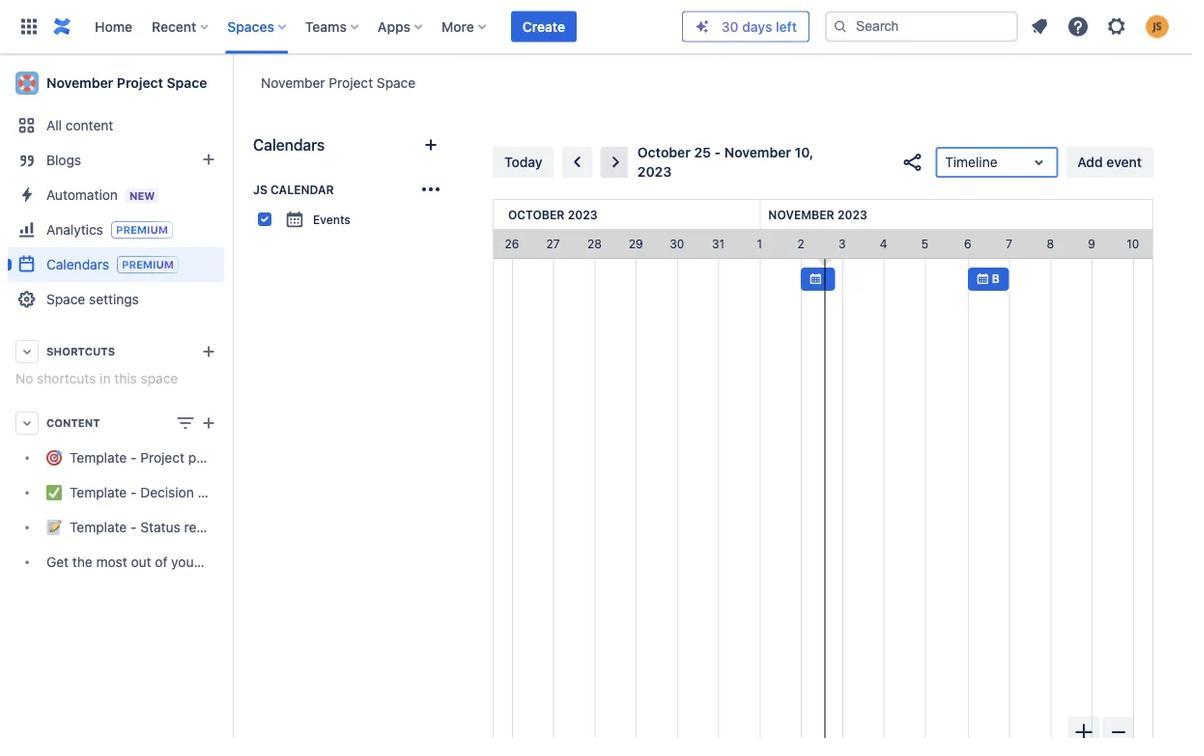 Task type: describe. For each thing, give the bounding box(es) containing it.
event
[[1107, 154, 1142, 170]]

all content link
[[8, 108, 224, 143]]

analytics link
[[8, 213, 224, 247]]

november inside october 25 - november 10, 2023
[[724, 144, 791, 160]]

content
[[46, 417, 100, 429]]

teams
[[305, 18, 347, 34]]

template - status report
[[70, 519, 222, 535]]

november project space inside space element
[[46, 75, 207, 91]]

share image
[[901, 151, 924, 174]]

5
[[921, 237, 928, 250]]

automation
[[46, 186, 118, 202]]

template - decision documentation
[[70, 484, 291, 500]]

add calendar image
[[419, 133, 442, 157]]

all
[[46, 117, 62, 133]]

2023 for november 2023
[[838, 208, 867, 221]]

get the most out of your team space link
[[8, 545, 275, 580]]

26
[[505, 237, 519, 250]]

0 horizontal spatial space
[[46, 291, 85, 307]]

0 vertical spatial space
[[141, 371, 178, 386]]

help icon image
[[1067, 15, 1090, 38]]

today button
[[493, 147, 554, 178]]

settings
[[89, 291, 139, 307]]

apps button
[[372, 11, 430, 42]]

30 for 30 days left
[[722, 18, 739, 34]]

template - project plan link
[[8, 441, 224, 475]]

1 november project space from the left
[[261, 74, 416, 90]]

1 horizontal spatial november project space link
[[261, 73, 416, 92]]

2023 for october 2023
[[568, 208, 598, 221]]

shortcuts
[[37, 371, 96, 386]]

- for report
[[130, 519, 137, 535]]

0 vertical spatial calendars
[[253, 136, 325, 154]]

home
[[95, 18, 132, 34]]

template for template - project plan
[[70, 450, 127, 466]]

project down global element
[[329, 74, 373, 90]]

today
[[504, 154, 543, 170]]

status
[[140, 519, 180, 535]]

october 25 - november 10, 2023
[[638, 144, 814, 180]]

30 days left button
[[683, 12, 809, 41]]

10,
[[795, 144, 814, 160]]

28
[[587, 237, 602, 250]]

the
[[72, 554, 92, 570]]

7
[[1006, 237, 1013, 250]]

space element
[[0, 54, 291, 738]]

add
[[1077, 154, 1103, 170]]

no shortcuts in this space
[[15, 371, 178, 386]]

days
[[742, 18, 772, 34]]

zoom in image
[[1072, 721, 1096, 738]]

october for october 25 - november 10, 2023
[[638, 144, 691, 160]]

left
[[776, 18, 797, 34]]

get
[[46, 554, 69, 570]]

zoom out image
[[1107, 721, 1130, 738]]

3
[[839, 237, 846, 250]]

spaces button
[[222, 11, 294, 42]]

november right collapse sidebar icon
[[261, 74, 325, 90]]

template - status report link
[[8, 510, 224, 545]]

10
[[1127, 237, 1139, 250]]

change view image
[[174, 412, 197, 435]]

no
[[15, 371, 33, 386]]

27
[[546, 237, 560, 250]]

create link
[[511, 11, 577, 42]]

9
[[1088, 237, 1096, 250]]

november inside space element
[[46, 75, 113, 91]]

recent
[[152, 18, 196, 34]]

tree inside space element
[[8, 441, 291, 580]]

more button
[[436, 11, 494, 42]]

get the most out of your team space
[[46, 554, 275, 570]]

create a page image
[[197, 412, 220, 435]]

documentation
[[198, 484, 291, 500]]

plan
[[188, 450, 215, 466]]

2023 inside october 25 - november 10, 2023
[[638, 164, 672, 180]]

1 horizontal spatial space
[[167, 75, 207, 91]]

2
[[798, 237, 805, 250]]

calendars inside space element
[[46, 256, 109, 272]]

calendars link
[[8, 247, 224, 282]]

shortcuts button
[[8, 334, 224, 369]]

premium image for analytics
[[111, 221, 173, 239]]

report
[[184, 519, 222, 535]]



Task type: locate. For each thing, give the bounding box(es) containing it.
november 2023
[[768, 208, 867, 221]]

template
[[70, 450, 127, 466], [70, 484, 127, 500], [70, 519, 127, 535]]

apps
[[378, 18, 411, 34]]

spaces
[[227, 18, 274, 34]]

your
[[171, 554, 199, 570]]

1
[[757, 237, 762, 250]]

25
[[694, 144, 711, 160]]

1 vertical spatial premium image
[[117, 256, 179, 273]]

next image
[[604, 151, 628, 174]]

30 days left
[[722, 18, 797, 34]]

content
[[66, 117, 113, 133]]

31
[[712, 237, 725, 250]]

project
[[329, 74, 373, 90], [117, 75, 163, 91], [140, 450, 185, 466]]

tree containing template - project plan
[[8, 441, 291, 580]]

banner containing home
[[0, 0, 1192, 54]]

teams button
[[299, 11, 366, 42]]

october 2023
[[508, 208, 598, 221]]

1 vertical spatial 30
[[670, 237, 684, 250]]

november project space down teams dropdown button
[[261, 74, 416, 90]]

this
[[114, 371, 137, 386]]

1 horizontal spatial november project space
[[261, 74, 416, 90]]

0 vertical spatial template
[[70, 450, 127, 466]]

0 horizontal spatial october
[[508, 208, 565, 221]]

appswitcher icon image
[[17, 15, 41, 38]]

premium image inside analytics link
[[111, 221, 173, 239]]

js
[[253, 183, 267, 196]]

2 november project space from the left
[[46, 75, 207, 91]]

6
[[964, 237, 972, 250]]

0 horizontal spatial november project space
[[46, 75, 207, 91]]

premium image for calendars
[[117, 256, 179, 273]]

premium image down new
[[111, 221, 173, 239]]

november project space
[[261, 74, 416, 90], [46, 75, 207, 91]]

timeline
[[945, 154, 998, 170]]

- up template - decision documentation link
[[130, 450, 137, 466]]

october for october 2023
[[508, 208, 565, 221]]

1 vertical spatial calendars
[[46, 256, 109, 272]]

november up all content
[[46, 75, 113, 91]]

october
[[638, 144, 691, 160], [508, 208, 565, 221]]

- right 25
[[715, 144, 721, 160]]

1 horizontal spatial 2023
[[638, 164, 672, 180]]

november up 2
[[768, 208, 834, 221]]

- inside 'link'
[[130, 519, 137, 535]]

recent button
[[146, 11, 216, 42]]

project up "decision"
[[140, 450, 185, 466]]

previous image
[[566, 151, 589, 174]]

2023
[[638, 164, 672, 180], [568, 208, 598, 221], [838, 208, 867, 221]]

- for documentation
[[130, 484, 137, 500]]

collapse sidebar image
[[211, 64, 253, 102]]

october inside october 25 - november 10, 2023
[[638, 144, 691, 160]]

0 vertical spatial october
[[638, 144, 691, 160]]

more
[[442, 18, 474, 34]]

add event button
[[1066, 147, 1154, 178]]

1 vertical spatial october
[[508, 208, 565, 221]]

template - project plan
[[70, 450, 215, 466]]

0 vertical spatial premium image
[[111, 221, 173, 239]]

tree
[[8, 441, 291, 580]]

create
[[523, 18, 565, 34]]

template inside template - decision documentation link
[[70, 484, 127, 500]]

november left the 10,
[[724, 144, 791, 160]]

29
[[629, 237, 643, 250]]

events
[[313, 212, 351, 226]]

2 horizontal spatial 2023
[[838, 208, 867, 221]]

analytics
[[46, 221, 103, 237]]

3 template from the top
[[70, 519, 127, 535]]

calendar
[[271, 183, 334, 196]]

search image
[[833, 19, 848, 34]]

decision
[[140, 484, 194, 500]]

project inside tree
[[140, 450, 185, 466]]

actions image
[[419, 178, 442, 201]]

1 template from the top
[[70, 450, 127, 466]]

blogs
[[46, 152, 81, 168]]

2 horizontal spatial space
[[377, 74, 416, 90]]

global element
[[12, 0, 682, 54]]

template inside template - status report 'link'
[[70, 519, 127, 535]]

0 vertical spatial 30
[[722, 18, 739, 34]]

1 horizontal spatial space
[[237, 554, 275, 570]]

october up 27
[[508, 208, 565, 221]]

space left settings
[[46, 291, 85, 307]]

0 horizontal spatial space
[[141, 371, 178, 386]]

notification icon image
[[1028, 15, 1051, 38]]

of
[[155, 554, 168, 570]]

- left "decision"
[[130, 484, 137, 500]]

8
[[1047, 237, 1054, 250]]

content button
[[8, 406, 224, 441]]

template - decision documentation link
[[8, 475, 291, 510]]

space right team
[[237, 554, 275, 570]]

new
[[129, 189, 155, 202]]

settings icon image
[[1105, 15, 1128, 38]]

Search field
[[825, 11, 1018, 42]]

home link
[[89, 11, 138, 42]]

november project space link up all content link
[[8, 64, 224, 102]]

4
[[880, 237, 887, 250]]

premium image inside calendars link
[[117, 256, 179, 273]]

in
[[100, 371, 111, 386]]

2023 up 3
[[838, 208, 867, 221]]

space settings
[[46, 291, 139, 307]]

space down apps popup button
[[377, 74, 416, 90]]

november
[[261, 74, 325, 90], [46, 75, 113, 91], [724, 144, 791, 160], [768, 208, 834, 221]]

1 vertical spatial template
[[70, 484, 127, 500]]

calendars up js calendar
[[253, 136, 325, 154]]

create a blog image
[[197, 148, 220, 171]]

1 horizontal spatial october
[[638, 144, 691, 160]]

30 for 30
[[670, 237, 684, 250]]

template inside template - project plan link
[[70, 450, 127, 466]]

js calendar
[[253, 183, 334, 196]]

premium image
[[111, 221, 173, 239], [117, 256, 179, 273]]

out
[[131, 554, 151, 570]]

30 left days
[[722, 18, 739, 34]]

premium image up space settings link
[[117, 256, 179, 273]]

space
[[141, 371, 178, 386], [237, 554, 275, 570]]

add shortcut image
[[197, 340, 220, 363]]

confluence image
[[50, 15, 73, 38], [50, 15, 73, 38]]

template up most
[[70, 519, 127, 535]]

team
[[202, 554, 234, 570]]

space inside tree
[[237, 554, 275, 570]]

2 vertical spatial template
[[70, 519, 127, 535]]

- inside october 25 - november 10, 2023
[[715, 144, 721, 160]]

your profile and preferences image
[[1146, 15, 1169, 38]]

0 horizontal spatial november project space link
[[8, 64, 224, 102]]

calendars down 'analytics'
[[46, 256, 109, 272]]

1 vertical spatial space
[[237, 554, 275, 570]]

template for template - decision documentation
[[70, 484, 127, 500]]

1 horizontal spatial calendars
[[253, 136, 325, 154]]

november project space link
[[8, 64, 224, 102], [261, 73, 416, 92]]

space left collapse sidebar icon
[[167, 75, 207, 91]]

2023 up 28
[[568, 208, 598, 221]]

calendars
[[253, 136, 325, 154], [46, 256, 109, 272]]

banner
[[0, 0, 1192, 54]]

- left status
[[130, 519, 137, 535]]

template down template - project plan link
[[70, 484, 127, 500]]

add event
[[1077, 154, 1142, 170]]

shortcuts
[[46, 345, 115, 358]]

0 horizontal spatial 30
[[670, 237, 684, 250]]

30
[[722, 18, 739, 34], [670, 237, 684, 250]]

0 horizontal spatial calendars
[[46, 256, 109, 272]]

1 horizontal spatial 30
[[722, 18, 739, 34]]

template down content dropdown button
[[70, 450, 127, 466]]

2023 right next image
[[638, 164, 672, 180]]

space settings link
[[8, 282, 224, 317]]

- for plan
[[130, 450, 137, 466]]

most
[[96, 554, 127, 570]]

all content
[[46, 117, 113, 133]]

space right the this
[[141, 371, 178, 386]]

november project space link down teams dropdown button
[[261, 73, 416, 92]]

project up all content link
[[117, 75, 163, 91]]

blogs link
[[8, 143, 224, 178]]

premium icon image
[[694, 19, 710, 34]]

open image
[[1027, 151, 1050, 174]]

2 template from the top
[[70, 484, 127, 500]]

november project space up all content link
[[46, 75, 207, 91]]

30 left '31'
[[670, 237, 684, 250]]

october left 25
[[638, 144, 691, 160]]

0 horizontal spatial 2023
[[568, 208, 598, 221]]

template for template - status report
[[70, 519, 127, 535]]

30 inside "dropdown button"
[[722, 18, 739, 34]]

-
[[715, 144, 721, 160], [130, 450, 137, 466], [130, 484, 137, 500], [130, 519, 137, 535]]



Task type: vqa. For each thing, say whether or not it's contained in the screenshot.
the leftmost OCTOBER
yes



